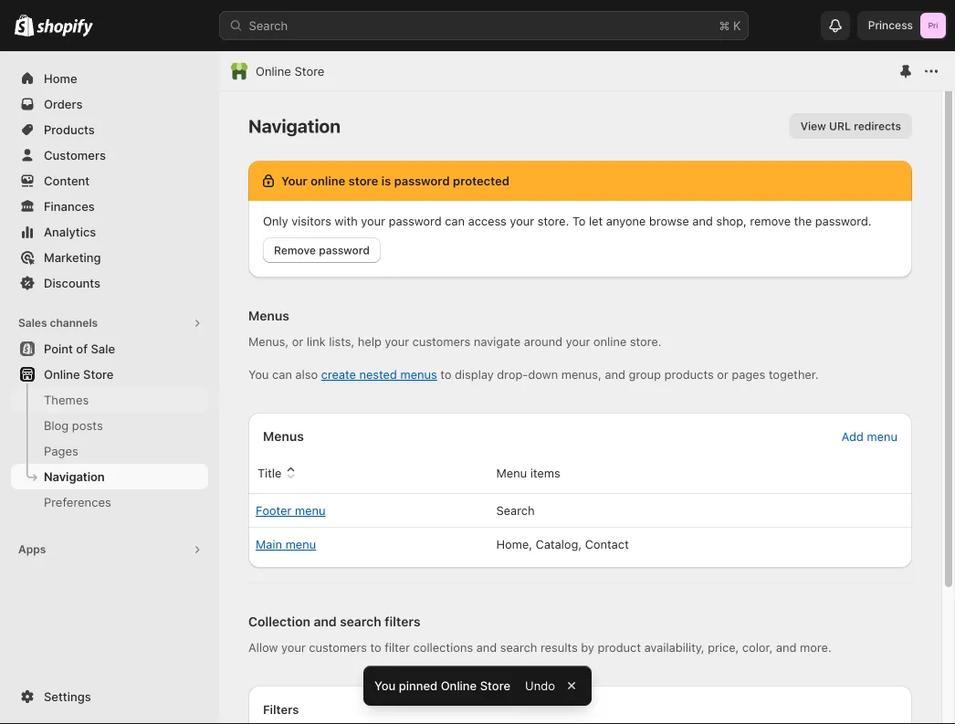 Task type: describe. For each thing, give the bounding box(es) containing it.
orders link
[[11, 91, 208, 117]]

posts
[[72, 418, 103, 433]]

pinned
[[399, 679, 438, 693]]

sales
[[18, 316, 47, 330]]

1 horizontal spatial shopify image
[[37, 19, 93, 37]]

discounts
[[44, 276, 100, 290]]

channels
[[50, 316, 98, 330]]

1 vertical spatial online store link
[[11, 362, 208, 387]]

of
[[76, 342, 88, 356]]

blog
[[44, 418, 69, 433]]

blog posts
[[44, 418, 103, 433]]

0 horizontal spatial online
[[44, 367, 80, 381]]

preferences link
[[11, 490, 208, 515]]

⌘ k
[[719, 18, 741, 32]]

marketing link
[[11, 245, 208, 270]]

products
[[44, 122, 95, 137]]

you
[[374, 679, 396, 693]]

⌘
[[719, 18, 730, 32]]

settings link
[[11, 684, 208, 710]]

sales channels
[[18, 316, 98, 330]]

1 horizontal spatial online
[[256, 64, 291, 78]]

discounts link
[[11, 270, 208, 296]]

online store image
[[230, 62, 248, 80]]

sales channels button
[[11, 311, 208, 336]]

search
[[249, 18, 288, 32]]

0 horizontal spatial shopify image
[[15, 14, 34, 36]]

2 vertical spatial store
[[480, 679, 511, 693]]

0 vertical spatial online store
[[256, 64, 325, 78]]

home link
[[11, 66, 208, 91]]

orders
[[44, 97, 83, 111]]

preferences
[[44, 495, 111, 509]]

content link
[[11, 168, 208, 194]]

0 vertical spatial online store link
[[256, 62, 325, 80]]



Task type: vqa. For each thing, say whether or not it's contained in the screenshot.
My Store image
no



Task type: locate. For each thing, give the bounding box(es) containing it.
content
[[44, 174, 90, 188]]

products link
[[11, 117, 208, 142]]

undo
[[525, 679, 555, 693]]

shopify image
[[15, 14, 34, 36], [37, 19, 93, 37]]

k
[[733, 18, 741, 32]]

1 vertical spatial online store
[[44, 367, 114, 381]]

sale
[[91, 342, 115, 356]]

online
[[256, 64, 291, 78], [44, 367, 80, 381], [441, 679, 477, 693]]

analytics
[[44, 225, 96, 239]]

store left undo
[[480, 679, 511, 693]]

finances
[[44, 199, 95, 213]]

store down sale
[[83, 367, 114, 381]]

online store
[[256, 64, 325, 78], [44, 367, 114, 381]]

online store link
[[256, 62, 325, 80], [11, 362, 208, 387]]

analytics link
[[11, 219, 208, 245]]

pages
[[44, 444, 78, 458]]

blog posts link
[[11, 413, 208, 438]]

2 vertical spatial online
[[441, 679, 477, 693]]

themes
[[44, 393, 89, 407]]

settings
[[44, 690, 91, 704]]

pages link
[[11, 438, 208, 464]]

online right "online store" image at top left
[[256, 64, 291, 78]]

apps button
[[11, 537, 208, 563]]

online right pinned
[[441, 679, 477, 693]]

0 horizontal spatial online store link
[[11, 362, 208, 387]]

point of sale button
[[0, 336, 219, 362]]

online down point
[[44, 367, 80, 381]]

themes link
[[11, 387, 208, 413]]

finances link
[[11, 194, 208, 219]]

customers link
[[11, 142, 208, 168]]

2 horizontal spatial store
[[480, 679, 511, 693]]

1 horizontal spatial online store
[[256, 64, 325, 78]]

1 horizontal spatial store
[[295, 64, 325, 78]]

1 vertical spatial store
[[83, 367, 114, 381]]

0 horizontal spatial store
[[83, 367, 114, 381]]

online store down point of sale
[[44, 367, 114, 381]]

navigation
[[44, 469, 105, 484]]

online store link down search
[[256, 62, 325, 80]]

1 vertical spatial online
[[44, 367, 80, 381]]

marketing
[[44, 250, 101, 264]]

undo button
[[514, 673, 566, 699]]

0 vertical spatial online
[[256, 64, 291, 78]]

0 horizontal spatial online store
[[44, 367, 114, 381]]

apps
[[18, 543, 46, 556]]

you pinned online store
[[374, 679, 511, 693]]

point
[[44, 342, 73, 356]]

point of sale
[[44, 342, 115, 356]]

0 vertical spatial store
[[295, 64, 325, 78]]

1 horizontal spatial online store link
[[256, 62, 325, 80]]

store right "online store" image at top left
[[295, 64, 325, 78]]

princess image
[[921, 13, 946, 38]]

princess
[[869, 19, 913, 32]]

2 horizontal spatial online
[[441, 679, 477, 693]]

home
[[44, 71, 77, 85]]

point of sale link
[[11, 336, 208, 362]]

online store link down sale
[[11, 362, 208, 387]]

navigation link
[[11, 464, 208, 490]]

store
[[295, 64, 325, 78], [83, 367, 114, 381], [480, 679, 511, 693]]

online store down search
[[256, 64, 325, 78]]

customers
[[44, 148, 106, 162]]



